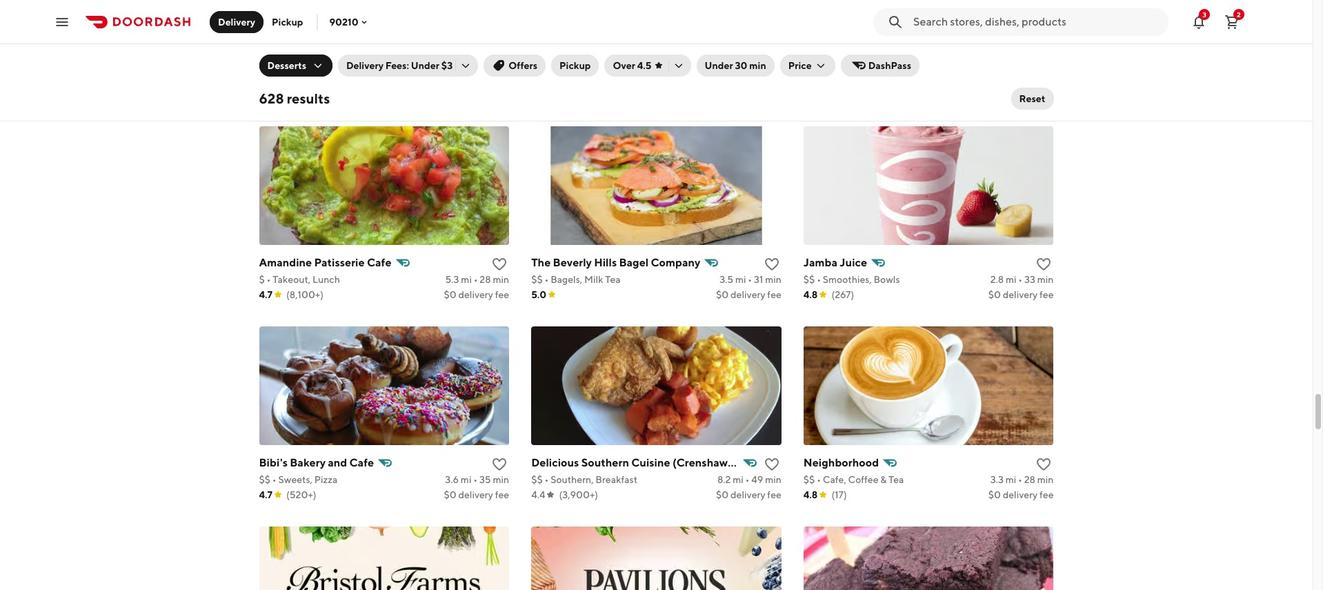 Task type: vqa. For each thing, say whether or not it's contained in the screenshot.
bottommost 35
yes



Task type: locate. For each thing, give the bounding box(es) containing it.
tea down the beverly hills bagel company
[[605, 274, 621, 285]]

$$ • southern, breakfast
[[531, 474, 638, 485]]

$ • takeout, lunch
[[259, 274, 340, 285]]

click to add this store to your saved list image down store search: begin typing to search for stores available on doordash text field on the right top
[[1036, 42, 1053, 58]]

sandwiches
[[590, 60, 643, 71], [869, 60, 922, 71]]

delivery for amandine patisserie cafe
[[458, 289, 493, 300]]

mi for delicious southern cuisine (crenshaw blvd)
[[733, 474, 744, 485]]

mi right 2.8
[[1006, 274, 1017, 285]]

delivery down 3.5 mi • 31 min
[[731, 289, 766, 300]]

$​0 delivery fee down 4.9 mi • 35 min
[[444, 75, 509, 86]]

35
[[480, 60, 491, 71], [480, 474, 491, 485]]

28 right 5.3
[[480, 274, 491, 285]]

patys restaurant
[[804, 42, 892, 55]]

fee down 3.6 mi • 35 min
[[495, 489, 509, 500]]

delicious southern cuisine (crenshaw blvd)
[[531, 456, 758, 469]]

1 horizontal spatial delivery
[[346, 60, 384, 71]]

$​0 for patys restaurant
[[989, 75, 1001, 86]]

$ down del
[[259, 60, 265, 71]]

0 vertical spatial 35
[[480, 60, 491, 71]]

delivery down 8.2 mi • 49 min
[[731, 489, 766, 500]]

$​0 delivery fee
[[444, 75, 509, 86], [716, 75, 782, 86], [989, 75, 1054, 86], [444, 289, 509, 300], [716, 289, 782, 300], [989, 289, 1054, 300], [444, 489, 509, 500], [716, 489, 782, 500], [989, 489, 1054, 500]]

4.9
[[445, 60, 459, 71]]

fee
[[495, 75, 509, 86], [768, 75, 782, 86], [1040, 75, 1054, 86], [495, 289, 509, 300], [768, 289, 782, 300], [1040, 289, 1054, 300], [495, 489, 509, 500], [768, 489, 782, 500], [1040, 489, 1054, 500]]

0 vertical spatial pickup button
[[264, 11, 312, 33]]

delivery button
[[210, 11, 264, 33]]

fee down the 2.8 mi • 33 min
[[1040, 289, 1054, 300]]

2 35 from the top
[[480, 474, 491, 485]]

pizza
[[314, 474, 338, 485]]

1 horizontal spatial 28
[[1025, 474, 1036, 485]]

cafe right and
[[350, 456, 374, 469]]

under left 30
[[705, 60, 733, 71]]

$$ for neighborhood
[[804, 474, 815, 485]]

3.3 mi • 28 min
[[991, 474, 1054, 485]]

the
[[531, 256, 551, 269]]

$​0 delivery fee down 3.5 mi • 29 min
[[716, 75, 782, 86]]

delivery down 4.9 mi • 35 min
[[458, 75, 493, 86]]

$$ up 5.0
[[531, 274, 543, 285]]

2 under from the left
[[705, 60, 733, 71]]

2 vertical spatial click to add this store to your saved list image
[[764, 456, 780, 472]]

fee for amandine patisserie cafe
[[495, 289, 509, 300]]

delivery down 3.6 mi • 35 min
[[458, 489, 493, 500]]

0 vertical spatial $3
[[442, 60, 453, 71]]

bowls
[[874, 274, 900, 285]]

min right 5.3
[[493, 274, 509, 285]]

fee down 8.2 mi • 49 min
[[768, 489, 782, 500]]

(crenshaw
[[673, 456, 728, 469]]

• left 29
[[746, 60, 750, 71]]

min for delicious southern cuisine (crenshaw blvd)
[[765, 474, 782, 485]]

5.3 mi • 28 min
[[445, 274, 509, 285]]

(2,900+)
[[831, 75, 870, 86]]

click to add this store to your saved list image up the 2.8 mi • 33 min
[[1036, 256, 1053, 272]]

0 horizontal spatial 28
[[480, 274, 491, 285]]

0 vertical spatial cafe
[[367, 256, 392, 269]]

min right 30
[[750, 60, 767, 71]]

under inside button
[[705, 60, 733, 71]]

click to add this store to your saved list image
[[491, 42, 508, 58], [764, 42, 780, 58], [491, 256, 508, 272], [764, 256, 780, 272], [491, 456, 508, 472], [1036, 456, 1053, 472]]

$​0 delivery fee for delicious southern cuisine (crenshaw blvd)
[[716, 489, 782, 500]]

5.3
[[445, 274, 459, 285]]

0 horizontal spatial $3
[[339, 92, 349, 102]]

0 vertical spatial delivery
[[218, 16, 255, 27]]

delicious
[[531, 456, 579, 469]]

delivery
[[218, 16, 255, 27], [346, 60, 384, 71]]

cuisine
[[632, 456, 670, 469]]

fee down 3.5 mi • 29 min
[[768, 75, 782, 86]]

click to add this store to your saved list image for delicious southern cuisine (crenshaw blvd)
[[764, 456, 780, 472]]

mi left 29
[[733, 60, 744, 71]]

• left takeout,
[[267, 274, 271, 285]]

4.8 left (17) in the right of the page
[[804, 489, 818, 500]]

$​0 delivery fee down 8.2 mi • 49 min
[[716, 489, 782, 500]]

delivery down 5.3 mi • 28 min
[[458, 289, 493, 300]]

1 horizontal spatial 4.4
[[531, 489, 545, 500]]

1 vertical spatial 28
[[1025, 474, 1036, 485]]

$​0 delivery fee down the 2.8 mi • 33 min
[[989, 289, 1054, 300]]

min right 4.9
[[493, 60, 509, 71]]

fee for delicious southern cuisine (crenshaw blvd)
[[768, 489, 782, 500]]

3.5 mi • 29 min
[[718, 60, 782, 71]]

milk
[[584, 274, 603, 285]]

1 horizontal spatial pickup button
[[551, 55, 599, 77]]

0 horizontal spatial pickup button
[[264, 11, 312, 33]]

30
[[735, 60, 748, 71]]

35 for del taco
[[480, 60, 491, 71]]

delivery for delivery
[[218, 16, 255, 27]]

click to add this store to your saved list image
[[1036, 42, 1053, 58], [1036, 256, 1053, 272], [764, 456, 780, 472]]

0 vertical spatial 4.7
[[804, 75, 817, 86]]

0 horizontal spatial tea
[[605, 274, 621, 285]]

$$ for the beverly hills bagel company
[[531, 274, 543, 285]]

click to add this store to your saved list image up 3.5 mi • 29 min
[[764, 42, 780, 58]]

4.4 up 628
[[259, 75, 273, 86]]

$​0 delivery fee down 3.6 mi • 35 min
[[444, 489, 509, 500]]

min right 33
[[1038, 274, 1054, 285]]

$$ • organic, sandwiches
[[531, 60, 643, 71]]

2 sandwiches from the left
[[869, 60, 922, 71]]

1 under from the left
[[411, 60, 440, 71]]

$​0 for neighborhood
[[989, 489, 1001, 500]]

• left 49 on the right
[[746, 474, 750, 485]]

delivery inside button
[[218, 16, 255, 27]]

4.7 down $ • takeout, lunch
[[259, 289, 273, 300]]

$3 right the save
[[339, 92, 349, 102]]

bakery
[[290, 456, 326, 469]]

$3 right 'fees:'
[[442, 60, 453, 71]]

33
[[1025, 274, 1036, 285]]

min
[[493, 60, 509, 71], [765, 60, 782, 71], [750, 60, 767, 71], [493, 274, 509, 285], [765, 274, 782, 285], [1038, 274, 1054, 285], [493, 474, 509, 485], [765, 474, 782, 485], [1038, 474, 1054, 485]]

$$ down the bibi's on the bottom of the page
[[259, 474, 271, 485]]

0 horizontal spatial delivery
[[218, 16, 255, 27]]

click to add this store to your saved list image up 3.5 mi • 31 min
[[764, 256, 780, 272]]

4.4
[[259, 75, 273, 86], [531, 489, 545, 500]]

4.4 for delicious southern cuisine (crenshaw blvd)
[[531, 489, 545, 500]]

$​0 for bibi's bakery and cafe
[[444, 489, 457, 500]]

click to add this store to your saved list image up the 3.3 mi • 28 min
[[1036, 456, 1053, 472]]

$​0 delivery fee for the beverly hills bagel company
[[716, 289, 782, 300]]

mexican
[[320, 60, 358, 71]]

0 vertical spatial 3.5
[[718, 60, 732, 71]]

$20,
[[300, 92, 318, 102]]

$​0 for jamba juice
[[989, 289, 1001, 300]]

cafe
[[367, 256, 392, 269], [350, 456, 374, 469]]

pickup up (95)
[[560, 60, 591, 71]]

click to add this store to your saved list image up 5.3 mi • 28 min
[[491, 256, 508, 272]]

min right '3.3'
[[1038, 474, 1054, 485]]

$$ down delicious on the left bottom of the page
[[531, 474, 543, 485]]

delivery for suncafe organic
[[731, 75, 766, 86]]

0 horizontal spatial under
[[411, 60, 440, 71]]

0 vertical spatial click to add this store to your saved list image
[[1036, 42, 1053, 58]]

$​0 delivery fee down 3.5 mi • 31 min
[[716, 289, 782, 300]]

notification bell image
[[1191, 13, 1208, 30]]

fee for del taco
[[495, 75, 509, 86]]

1 $ from the top
[[259, 60, 265, 71]]

0 vertical spatial 28
[[480, 274, 491, 285]]

takeout,
[[273, 274, 311, 285]]

mi right 3.6
[[461, 474, 472, 485]]

sandwiches down organic
[[590, 60, 643, 71]]

min right 49 on the right
[[765, 474, 782, 485]]

4.8 for jamba
[[804, 289, 818, 300]]

southern
[[581, 456, 629, 469]]

min right 29
[[765, 60, 782, 71]]

hills
[[594, 256, 617, 269]]

$​0 delivery fee for bibi's bakery and cafe
[[444, 489, 509, 500]]

mi for amandine patisserie cafe
[[461, 274, 472, 285]]

0 horizontal spatial 4.4
[[259, 75, 273, 86]]

$​0
[[444, 75, 457, 86], [716, 75, 729, 86], [989, 75, 1001, 86], [444, 289, 457, 300], [716, 289, 729, 300], [989, 289, 1001, 300], [444, 489, 457, 500], [716, 489, 729, 500], [989, 489, 1001, 500]]

1 vertical spatial 4.7
[[259, 289, 273, 300]]

delivery for bibi's bakery and cafe
[[458, 489, 493, 500]]

under 30 min
[[705, 60, 767, 71]]

35 right 3.6
[[480, 474, 491, 485]]

• left 33
[[1019, 274, 1023, 285]]

28 right '3.3'
[[1025, 474, 1036, 485]]

over 4.5 button
[[605, 55, 691, 77]]

min right 31
[[765, 274, 782, 285]]

1 vertical spatial click to add this store to your saved list image
[[1036, 256, 1053, 272]]

fee up 'reset'
[[1040, 75, 1054, 86]]

click to add this store to your saved list image for the beverly hills bagel company
[[764, 256, 780, 272]]

1 vertical spatial tea
[[889, 474, 904, 485]]

• up 5.0
[[545, 274, 549, 285]]

3.5 mi • 31 min
[[720, 274, 782, 285]]

delivery down the 3.3 mi • 28 min
[[1003, 489, 1038, 500]]

mi right 4.9
[[461, 60, 472, 71]]

price
[[789, 60, 812, 71]]

mi for del taco
[[461, 60, 472, 71]]

mi left 31
[[736, 274, 746, 285]]

(267)
[[832, 289, 854, 300]]

mi for jamba juice
[[1006, 274, 1017, 285]]

$$ left cafe,
[[804, 474, 815, 485]]

dashpass
[[869, 60, 912, 71]]

• left fast
[[267, 60, 271, 71]]

price button
[[780, 55, 835, 77]]

coffee
[[848, 474, 879, 485]]

1 vertical spatial pickup
[[560, 60, 591, 71]]

click to add this store to your saved list image up 3.6 mi • 35 min
[[491, 456, 508, 472]]

under left 4.9
[[411, 60, 440, 71]]

(3,100+)
[[287, 75, 324, 86]]

35 for bibi's bakery and cafe
[[480, 474, 491, 485]]

4.4 down delicious on the left bottom of the page
[[531, 489, 545, 500]]

$​0 delivery fee up 'reset'
[[989, 75, 1054, 86]]

2 $ from the top
[[259, 274, 265, 285]]

delivery for the beverly hills bagel company
[[731, 289, 766, 300]]

4.7 down the bibi's on the bottom of the page
[[259, 489, 273, 500]]

28
[[480, 274, 491, 285], [1025, 474, 1036, 485]]

2 button
[[1219, 8, 1246, 36]]

mi
[[461, 60, 472, 71], [733, 60, 744, 71], [461, 274, 472, 285], [736, 274, 746, 285], [1006, 274, 1017, 285], [461, 474, 472, 485], [733, 474, 744, 485], [1006, 474, 1017, 485]]

click to add this store to your saved list image up 8.2 mi • 49 min
[[764, 456, 780, 472]]

$$ down suncafe on the top left of page
[[531, 60, 543, 71]]

1 vertical spatial delivery
[[346, 60, 384, 71]]

mi right '3.3'
[[1006, 474, 1017, 485]]

• down suncafe on the top left of page
[[545, 60, 549, 71]]

results
[[287, 90, 330, 106]]

4.8 down offers
[[531, 75, 546, 86]]

click to add this store to your saved list image for jamba juice
[[1036, 256, 1053, 272]]

1 sandwiches from the left
[[590, 60, 643, 71]]

4.8
[[531, 75, 546, 86], [804, 289, 818, 300], [804, 489, 818, 500]]

sandwiches down restaurant on the right top of page
[[869, 60, 922, 71]]

5.0
[[531, 289, 547, 300]]

reset button
[[1011, 88, 1054, 110]]

3.5 left 30
[[718, 60, 732, 71]]

fee for bibi's bakery and cafe
[[495, 489, 509, 500]]

3.5 left 31
[[720, 274, 734, 285]]

$3 for delivery fees: under $3
[[442, 60, 453, 71]]

food,
[[293, 60, 318, 71]]

delivery down the 2.8 mi • 33 min
[[1003, 289, 1038, 300]]

0 horizontal spatial sandwiches
[[590, 60, 643, 71]]

click to add this store to your saved list image for patys restaurant
[[1036, 42, 1053, 58]]

min for neighborhood
[[1038, 474, 1054, 485]]

1 vertical spatial $3
[[339, 92, 349, 102]]

delivery for del taco
[[458, 75, 493, 86]]

1 vertical spatial 35
[[480, 474, 491, 485]]

• down delicious on the left bottom of the page
[[545, 474, 549, 485]]

$​0 delivery fee for patys restaurant
[[989, 75, 1054, 86]]

0 vertical spatial $
[[259, 60, 265, 71]]

jamba juice
[[804, 256, 868, 269]]

2
[[1237, 10, 1241, 18]]

3
[[1203, 10, 1207, 18]]

pickup up taco
[[272, 16, 303, 27]]

mi right 5.3
[[461, 274, 472, 285]]

1 vertical spatial 3.5
[[720, 274, 734, 285]]

0 vertical spatial 4.4
[[259, 75, 273, 86]]

pickup button
[[264, 11, 312, 33], [551, 55, 599, 77]]

min for the beverly hills bagel company
[[765, 274, 782, 285]]

4.4 for del taco
[[259, 75, 273, 86]]

$​0 delivery fee down 5.3 mi • 28 min
[[444, 289, 509, 300]]

4.9 mi • 35 min
[[445, 60, 509, 71]]

taco
[[279, 42, 303, 55]]

min right 3.6
[[493, 474, 509, 485]]

• right '3.3'
[[1019, 474, 1023, 485]]

delivery for delivery fees: under $3
[[346, 60, 384, 71]]

spend $20, save $3
[[273, 92, 349, 102]]

fee down the 3.3 mi • 28 min
[[1040, 489, 1054, 500]]

1 horizontal spatial $3
[[442, 60, 453, 71]]

$$ down the jamba
[[804, 274, 815, 285]]

1 horizontal spatial sandwiches
[[869, 60, 922, 71]]

fee down offers
[[495, 75, 509, 86]]

jamba
[[804, 256, 838, 269]]

fee down 3.5 mi • 31 min
[[768, 289, 782, 300]]

$
[[259, 60, 265, 71], [259, 274, 265, 285]]

over 4.5
[[613, 60, 652, 71]]

mi for neighborhood
[[1006, 474, 1017, 485]]

1 vertical spatial pickup button
[[551, 55, 599, 77]]

patisserie
[[314, 256, 365, 269]]

bibi's
[[259, 456, 288, 469]]

0 horizontal spatial pickup
[[272, 16, 303, 27]]

fee for jamba juice
[[1040, 289, 1054, 300]]

fee down 5.3 mi • 28 min
[[495, 289, 509, 300]]

tea right '&'
[[889, 474, 904, 485]]

delivery up 'reset'
[[1003, 75, 1038, 86]]

cafe right patisserie
[[367, 256, 392, 269]]

$ down the amandine
[[259, 274, 265, 285]]

1 vertical spatial 4.8
[[804, 289, 818, 300]]

1 horizontal spatial under
[[705, 60, 733, 71]]

1 vertical spatial $
[[259, 274, 265, 285]]

min for jamba juice
[[1038, 274, 1054, 285]]

2 vertical spatial 4.7
[[259, 489, 273, 500]]

1 vertical spatial 4.4
[[531, 489, 545, 500]]

1 35 from the top
[[480, 60, 491, 71]]

0 vertical spatial 4.8
[[531, 75, 546, 86]]

$ for del
[[259, 60, 265, 71]]

35 right 4.9
[[480, 60, 491, 71]]

delivery down 3.5 mi • 29 min
[[731, 75, 766, 86]]

4.7
[[804, 75, 817, 86], [259, 289, 273, 300], [259, 489, 273, 500]]

delivery
[[458, 75, 493, 86], [731, 75, 766, 86], [1003, 75, 1038, 86], [458, 289, 493, 300], [731, 289, 766, 300], [1003, 289, 1038, 300], [458, 489, 493, 500], [731, 489, 766, 500], [1003, 489, 1038, 500]]

mi right 8.2
[[733, 474, 744, 485]]

8.2 mi • 49 min
[[718, 474, 782, 485]]

1 horizontal spatial pickup
[[560, 60, 591, 71]]

fee for patys restaurant
[[1040, 75, 1054, 86]]

offers button
[[484, 55, 546, 77]]



Task type: describe. For each thing, give the bounding box(es) containing it.
delivery fees: under $3
[[346, 60, 453, 71]]

(17)
[[832, 489, 847, 500]]

$​0 for the beverly hills bagel company
[[716, 289, 729, 300]]

dashpass button
[[841, 55, 920, 77]]

delivery for neighborhood
[[1003, 489, 1038, 500]]

0 vertical spatial tea
[[605, 274, 621, 285]]

29
[[752, 60, 763, 71]]

$​0 delivery fee for suncafe organic
[[716, 75, 782, 86]]

4.7 for patys restaurant
[[804, 75, 817, 86]]

mi for bibi's bakery and cafe
[[461, 474, 472, 485]]

628
[[259, 90, 284, 106]]

(95)
[[559, 75, 578, 86]]

juice
[[840, 256, 868, 269]]

the beverly hills bagel company
[[531, 256, 701, 269]]

$​0 for amandine patisserie cafe
[[444, 289, 457, 300]]

$$ • sweets, pizza
[[259, 474, 338, 485]]

organic,
[[551, 60, 589, 71]]

offers
[[509, 60, 538, 71]]

reset
[[1020, 93, 1046, 104]]

mi for suncafe organic
[[733, 60, 744, 71]]

save
[[320, 92, 337, 102]]

over
[[613, 60, 636, 71]]

3.5 for the beverly hills bagel company
[[720, 274, 734, 285]]

Store search: begin typing to search for stores available on DoorDash text field
[[914, 14, 1161, 29]]

sandwiches for $$ • organic, sandwiches
[[590, 60, 643, 71]]

suncafe
[[531, 42, 576, 55]]

spend
[[273, 92, 298, 102]]

delivery for jamba juice
[[1003, 289, 1038, 300]]

fee for the beverly hills bagel company
[[768, 289, 782, 300]]

desserts button
[[259, 55, 333, 77]]

click to add this store to your saved list image for del taco
[[491, 42, 508, 58]]

1 horizontal spatial tea
[[889, 474, 904, 485]]

3 items, open order cart image
[[1224, 13, 1241, 30]]

$$ for suncafe organic
[[531, 60, 543, 71]]

• right 5.3
[[474, 274, 478, 285]]

delivery for patys restaurant
[[1003, 75, 1038, 86]]

patys
[[804, 42, 832, 55]]

delivery for delicious southern cuisine (crenshaw blvd)
[[731, 489, 766, 500]]

28 for neighborhood
[[1025, 474, 1036, 485]]

628 results
[[259, 90, 330, 106]]

$3 for spend $20, save $3
[[339, 92, 349, 102]]

sweets,
[[278, 474, 313, 485]]

4.5
[[637, 60, 652, 71]]

$$ • smoothies, bowls
[[804, 274, 900, 285]]

$$ down patys
[[804, 60, 815, 71]]

2 vertical spatial 4.8
[[804, 489, 818, 500]]

min for bibi's bakery and cafe
[[493, 474, 509, 485]]

$$ for jamba juice
[[804, 274, 815, 285]]

beverly
[[553, 256, 592, 269]]

• right 3.6
[[474, 474, 478, 485]]

• down the bibi's on the bottom of the page
[[272, 474, 277, 485]]

organic
[[578, 42, 620, 55]]

4.7 for bibi's bakery and cafe
[[259, 489, 273, 500]]

0 vertical spatial pickup
[[272, 16, 303, 27]]

1 vertical spatial cafe
[[350, 456, 374, 469]]

click to add this store to your saved list image for bibi's bakery and cafe
[[491, 456, 508, 472]]

company
[[651, 256, 701, 269]]

smoothies,
[[823, 274, 872, 285]]

breakfast
[[596, 474, 638, 485]]

$ for amandine
[[259, 274, 265, 285]]

8.2
[[718, 474, 731, 485]]

$​0 delivery fee for jamba juice
[[989, 289, 1054, 300]]

restaurant
[[835, 42, 892, 55]]

$$ • bagels, milk tea
[[531, 274, 621, 285]]

under 30 min button
[[697, 55, 775, 77]]

mi for the beverly hills bagel company
[[736, 274, 746, 285]]

fee for neighborhood
[[1040, 489, 1054, 500]]

90210
[[329, 16, 359, 27]]

neighborhood
[[804, 456, 879, 469]]

del
[[259, 42, 277, 55]]

click to add this store to your saved list image for suncafe organic
[[764, 42, 780, 58]]

sandwiches for $$ • breakfast, sandwiches
[[869, 60, 922, 71]]

• right 4.9
[[474, 60, 478, 71]]

click to add this store to your saved list image for amandine patisserie cafe
[[491, 256, 508, 272]]

4.7 for amandine patisserie cafe
[[259, 289, 273, 300]]

fees:
[[386, 60, 409, 71]]

90210 button
[[329, 16, 370, 27]]

amandine
[[259, 256, 312, 269]]

• left 31
[[748, 274, 752, 285]]

$$ • breakfast, sandwiches
[[804, 60, 922, 71]]

(520+)
[[286, 489, 316, 500]]

&
[[881, 474, 887, 485]]

2.8
[[991, 274, 1004, 285]]

$​0 delivery fee for amandine patisserie cafe
[[444, 289, 509, 300]]

cafe,
[[823, 474, 847, 485]]

3.5 for suncafe organic
[[718, 60, 732, 71]]

(8,100+)
[[286, 289, 324, 300]]

min for del taco
[[493, 60, 509, 71]]

bagels,
[[551, 274, 583, 285]]

bibi's bakery and cafe
[[259, 456, 374, 469]]

31
[[754, 274, 763, 285]]

and
[[328, 456, 347, 469]]

southern,
[[551, 474, 594, 485]]

bagel
[[619, 256, 649, 269]]

desserts
[[267, 60, 306, 71]]

$​0 for suncafe organic
[[716, 75, 729, 86]]

• down patys
[[817, 60, 821, 71]]

$$ for bibi's bakery and cafe
[[259, 474, 271, 485]]

suncafe organic
[[531, 42, 620, 55]]

$​0 for del taco
[[444, 75, 457, 86]]

28 for amandine patisserie cafe
[[480, 274, 491, 285]]

fee for suncafe organic
[[768, 75, 782, 86]]

3.3
[[991, 474, 1004, 485]]

• down the jamba
[[817, 274, 821, 285]]

fast
[[273, 60, 291, 71]]

$$ for delicious southern cuisine (crenshaw blvd)
[[531, 474, 543, 485]]

open menu image
[[54, 13, 70, 30]]

lunch
[[313, 274, 340, 285]]

min for amandine patisserie cafe
[[493, 274, 509, 285]]

4.8 for suncafe
[[531, 75, 546, 86]]

click to add this store to your saved list image for neighborhood
[[1036, 456, 1053, 472]]

del taco
[[259, 42, 303, 55]]

$​0 for delicious southern cuisine (crenshaw blvd)
[[716, 489, 729, 500]]

(3,900+)
[[559, 489, 598, 500]]

• left cafe,
[[817, 474, 821, 485]]

2.8 mi • 33 min
[[991, 274, 1054, 285]]

49
[[752, 474, 763, 485]]

$​0 delivery fee for del taco
[[444, 75, 509, 86]]

3.6 mi • 35 min
[[445, 474, 509, 485]]

$​0 delivery fee for neighborhood
[[989, 489, 1054, 500]]

$ • fast food, mexican
[[259, 60, 358, 71]]

min for suncafe organic
[[765, 60, 782, 71]]

min inside button
[[750, 60, 767, 71]]

breakfast,
[[823, 60, 867, 71]]



